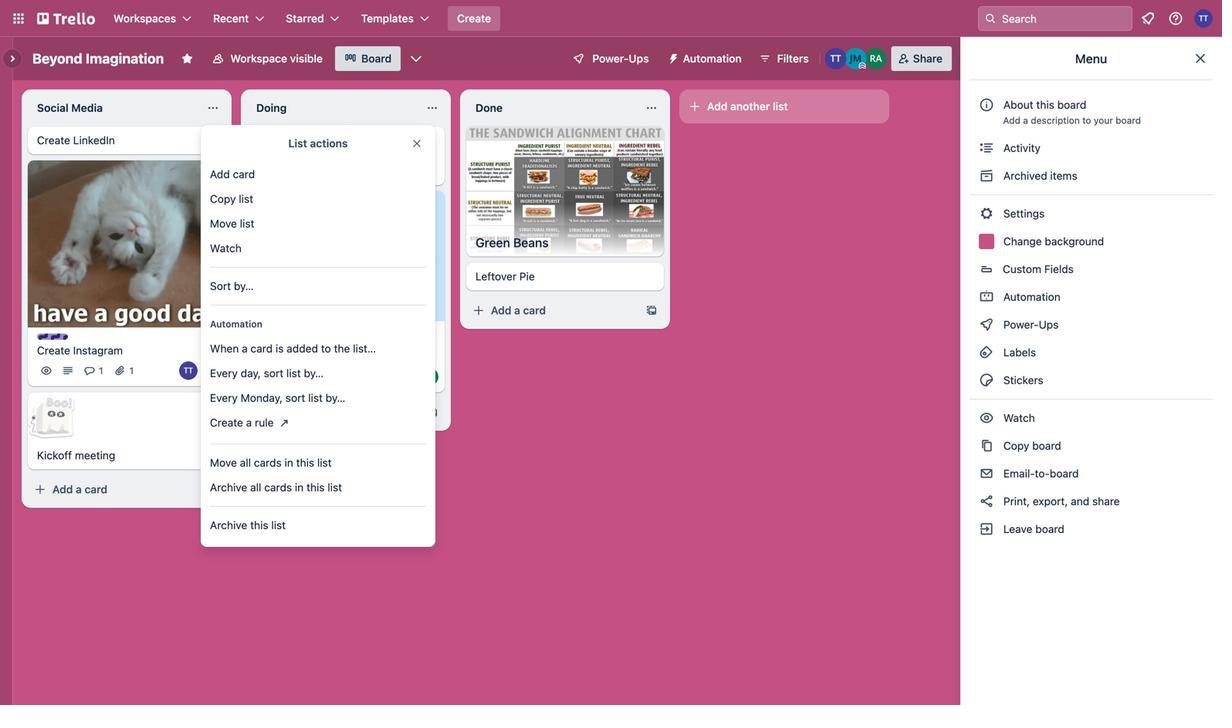 Task type: vqa. For each thing, say whether or not it's contained in the screenshot.
1st "last" from the bottom of the page
no



Task type: describe. For each thing, give the bounding box(es) containing it.
kickoff meeting
[[37, 449, 115, 462]]

list actions
[[288, 137, 348, 150]]

leave board link
[[970, 517, 1213, 542]]

beans
[[513, 236, 549, 250]]

every day, sort list by…
[[210, 367, 324, 380]]

0 notifications image
[[1139, 9, 1157, 28]]

automation inside button
[[683, 52, 742, 65]]

1 vertical spatial terry turtle (terryturtle) image
[[377, 368, 395, 386]]

archive for archive all cards in this list
[[210, 481, 247, 494]]

workspace visible button
[[203, 46, 332, 71]]

another
[[730, 100, 770, 113]]

create linkedin
[[37, 134, 115, 147]]

create for create instagram
[[37, 344, 70, 357]]

when
[[210, 342, 239, 355]]

archived
[[1004, 169, 1047, 182]]

jeremy miller (jeremymiller198) image for the left terry turtle (terryturtle) icon
[[201, 362, 219, 380]]

added
[[287, 342, 318, 355]]

share
[[913, 52, 943, 65]]

every monday, sort list by… link
[[201, 386, 435, 411]]

by… for day,
[[304, 367, 324, 380]]

0 vertical spatial by…
[[234, 280, 254, 293]]

31
[[316, 350, 326, 361]]

archive this list link
[[201, 513, 435, 538]]

activity link
[[970, 136, 1213, 161]]

share
[[1092, 495, 1120, 508]]

sort by… link
[[201, 274, 435, 299]]

Done text field
[[466, 96, 636, 120]]

activity
[[1001, 142, 1041, 154]]

move for move list
[[210, 217, 237, 230]]

archive for archive this list
[[210, 519, 247, 532]]

the inside compliment the chef link
[[319, 329, 336, 342]]

add for add a card "button" related to doing
[[272, 406, 292, 419]]

a inside the about this board add a description to your board
[[1023, 115, 1028, 126]]

create linkedin link
[[37, 133, 216, 148]]

settings link
[[970, 202, 1213, 226]]

change background
[[1001, 235, 1104, 248]]

create from template… image
[[426, 406, 439, 419]]

ups inside button
[[629, 52, 649, 65]]

dec 31
[[296, 350, 326, 361]]

color: purple, title: none image
[[37, 334, 68, 340]]

move all cards in this list link
[[201, 451, 435, 476]]

about
[[1004, 98, 1033, 111]]

1 horizontal spatial watch
[[1001, 412, 1038, 425]]

sm image for print, export, and share
[[979, 494, 994, 510]]

this inside the about this board add a description to your board
[[1036, 98, 1055, 111]]

sm image for stickers
[[979, 373, 994, 388]]

a down pie on the top left
[[514, 304, 520, 317]]

the inside the when a card is added to the list… link
[[334, 342, 350, 355]]

stickers
[[1001, 374, 1044, 387]]

sort
[[210, 280, 231, 293]]

create instagram
[[37, 344, 123, 357]]

create from template… image for done
[[645, 305, 658, 317]]

is
[[276, 342, 284, 355]]

visible
[[290, 52, 323, 65]]

sm image for activity
[[979, 141, 994, 156]]

copy list
[[210, 193, 253, 205]]

add a card button for doing
[[247, 400, 420, 425]]

card for doing
[[304, 406, 327, 419]]

thoughts thinking
[[256, 134, 314, 156]]

list down dec 31 checkbox
[[286, 367, 301, 380]]

1 vertical spatial power-ups
[[1001, 318, 1062, 331]]

done
[[476, 102, 503, 114]]

sm image for automation
[[979, 290, 994, 305]]

green beans link
[[466, 229, 664, 257]]

imagination
[[86, 50, 164, 67]]

email-to-board
[[1001, 467, 1079, 480]]

power-ups inside button
[[592, 52, 649, 65]]

labels
[[1001, 346, 1036, 359]]

0 horizontal spatial terry turtle (terryturtle) image
[[179, 362, 198, 380]]

social media
[[37, 102, 103, 114]]

all for archive
[[250, 481, 261, 494]]

thinking
[[256, 143, 299, 156]]

background
[[1045, 235, 1104, 248]]

custom fields button
[[970, 257, 1213, 282]]

every for every monday, sort list by…
[[210, 392, 238, 405]]

email-
[[1004, 467, 1035, 480]]

settings
[[1001, 207, 1045, 220]]

create for create linkedin
[[37, 134, 70, 147]]

Board name text field
[[25, 46, 172, 71]]

media
[[71, 102, 103, 114]]

cards for move
[[254, 457, 282, 469]]

add a card for social media
[[53, 483, 107, 496]]

filters
[[777, 52, 809, 65]]

sm image for settings
[[979, 206, 994, 222]]

sm image for email-to-board
[[979, 466, 994, 482]]

workspace visible
[[230, 52, 323, 65]]

sm image inside automation button
[[661, 46, 683, 68]]

search image
[[984, 12, 997, 25]]

board up description
[[1057, 98, 1086, 111]]

copy board
[[1001, 440, 1061, 452]]

share button
[[891, 46, 952, 71]]

list down add card
[[239, 193, 253, 205]]

export,
[[1033, 495, 1068, 508]]

automation link
[[970, 285, 1213, 310]]

list
[[288, 137, 307, 150]]

list down archive all cards in this list
[[271, 519, 286, 532]]

templates
[[361, 12, 414, 25]]

add another list button
[[679, 90, 889, 124]]

archived items link
[[970, 164, 1213, 188]]

add for add a card "button" related to done
[[491, 304, 511, 317]]

star or unstar board image
[[181, 53, 193, 65]]

2 1 from the left
[[129, 366, 134, 377]]

0 horizontal spatial watch
[[210, 242, 242, 255]]

add for add another list button
[[707, 100, 728, 113]]

labels link
[[970, 340, 1213, 365]]

compliment the chef
[[256, 329, 362, 342]]

a down every monday, sort list by…
[[295, 406, 301, 419]]

this inside "link"
[[307, 481, 325, 494]]

board down export,
[[1035, 523, 1065, 536]]

menu
[[1075, 51, 1107, 66]]

this member is an admin of this board. image
[[859, 63, 866, 69]]

every day, sort list by… link
[[201, 361, 435, 386]]

create instagram link
[[37, 343, 216, 359]]

sort for monday,
[[286, 392, 305, 405]]

in for move all cards in this list
[[285, 457, 293, 469]]

print,
[[1004, 495, 1030, 508]]

fields
[[1044, 263, 1074, 276]]

about this board add a description to your board
[[1003, 98, 1141, 126]]

color: bold red, title: "thoughts" element
[[256, 133, 314, 144]]

your
[[1094, 115, 1113, 126]]

sort by…
[[210, 280, 254, 293]]

monday,
[[241, 392, 283, 405]]

change
[[1004, 235, 1042, 248]]

jeremy miller (jeremymiller198) image for right terry turtle (terryturtle) image
[[845, 48, 867, 69]]



Task type: locate. For each thing, give the bounding box(es) containing it.
archive down archive all cards in this list
[[210, 519, 247, 532]]

1 vertical spatial watch link
[[970, 406, 1213, 431]]

add a card button down leftover pie link
[[466, 299, 639, 323]]

watch link up copy board link at right
[[970, 406, 1213, 431]]

0 vertical spatial add a card button
[[466, 299, 639, 323]]

archive up archive this list
[[210, 481, 247, 494]]

automation up add another list
[[683, 52, 742, 65]]

add a card down every monday, sort list by…
[[272, 406, 327, 419]]

1 horizontal spatial terry turtle (terryturtle) image
[[1194, 9, 1213, 28]]

sm image
[[661, 46, 683, 68], [979, 141, 994, 156], [979, 317, 994, 333], [979, 345, 994, 361], [979, 439, 994, 454], [979, 466, 994, 482], [979, 494, 994, 510]]

in inside "link"
[[295, 481, 304, 494]]

1 vertical spatial ups
[[1039, 318, 1059, 331]]

0 vertical spatial watch
[[210, 242, 242, 255]]

create from template… image for social media
[[207, 484, 219, 496]]

add a card button for social media
[[28, 478, 201, 502]]

sm image for copy board
[[979, 439, 994, 454]]

thinking link
[[256, 142, 435, 158]]

workspaces
[[113, 12, 176, 25]]

leave board
[[1001, 523, 1065, 536]]

a left rule
[[246, 417, 252, 429]]

move down 'copy list'
[[210, 217, 237, 230]]

dec
[[296, 350, 314, 361]]

power-ups button
[[562, 46, 658, 71]]

to down compliment the chef
[[321, 342, 331, 355]]

1 vertical spatial copy
[[1004, 440, 1029, 452]]

3 sm image from the top
[[979, 290, 994, 305]]

1 vertical spatial to
[[321, 342, 331, 355]]

in up archive all cards in this list
[[285, 457, 293, 469]]

0 horizontal spatial 1
[[99, 366, 103, 377]]

templates button
[[352, 6, 439, 31]]

1 every from the top
[[210, 367, 238, 380]]

jeremy miller (jeremymiller198) image left ruby anderson (rubyanderson7) icon
[[398, 368, 417, 386]]

and
[[1071, 495, 1089, 508]]

move all cards in this list
[[210, 457, 332, 469]]

actions
[[310, 137, 348, 150]]

1 horizontal spatial to
[[1083, 115, 1091, 126]]

green beans
[[476, 236, 549, 250]]

all up archive all cards in this list
[[240, 457, 251, 469]]

2 horizontal spatial automation
[[1001, 291, 1061, 303]]

print, export, and share
[[1001, 495, 1120, 508]]

terry turtle (terryturtle) image
[[1194, 9, 1213, 28], [179, 362, 198, 380]]

2 horizontal spatial by…
[[326, 392, 345, 405]]

sort down every day, sort list by… link
[[286, 392, 305, 405]]

create a rule
[[210, 417, 274, 429]]

ups
[[629, 52, 649, 65], [1039, 318, 1059, 331]]

terry turtle (terryturtle) image down 4
[[377, 368, 395, 386]]

1 down instagram
[[99, 366, 103, 377]]

0 horizontal spatial to
[[321, 342, 331, 355]]

beyond
[[32, 50, 82, 67]]

power-ups link
[[970, 313, 1213, 337]]

rule
[[255, 417, 274, 429]]

archive this list
[[210, 519, 286, 532]]

move
[[210, 217, 237, 230], [210, 457, 237, 469]]

move list link
[[201, 212, 435, 236]]

1 sm image from the top
[[979, 168, 994, 184]]

by… right sort
[[234, 280, 254, 293]]

leftover pie
[[476, 270, 535, 283]]

1 horizontal spatial watch link
[[970, 406, 1213, 431]]

Dec 31 checkbox
[[278, 346, 331, 365]]

1 vertical spatial watch
[[1001, 412, 1038, 425]]

ruby anderson (rubyanderson7) image
[[865, 48, 887, 69]]

this up description
[[1036, 98, 1055, 111]]

2 vertical spatial add a card
[[53, 483, 107, 496]]

a right when
[[242, 342, 248, 355]]

0 horizontal spatial power-
[[592, 52, 629, 65]]

1 horizontal spatial add a card button
[[247, 400, 420, 425]]

Social Media text field
[[28, 96, 198, 120]]

2 archive from the top
[[210, 519, 247, 532]]

list right another on the top right of page
[[773, 100, 788, 113]]

automation up when
[[210, 319, 262, 330]]

sm image for leave board
[[979, 522, 994, 537]]

0 vertical spatial all
[[240, 457, 251, 469]]

ups down primary element
[[629, 52, 649, 65]]

0 horizontal spatial add a card
[[53, 483, 107, 496]]

cards down move all cards in this list
[[264, 481, 292, 494]]

sm image inside leave board link
[[979, 522, 994, 537]]

0 vertical spatial power-
[[592, 52, 629, 65]]

automation button
[[661, 46, 751, 71]]

power-ups up labels
[[1001, 318, 1062, 331]]

all for move
[[240, 457, 251, 469]]

watch up copy board
[[1001, 412, 1038, 425]]

card left is
[[251, 342, 273, 355]]

0 vertical spatial add a card
[[491, 304, 546, 317]]

print, export, and share link
[[970, 489, 1213, 514]]

list down every day, sort list by… link
[[308, 392, 323, 405]]

1 horizontal spatial copy
[[1004, 440, 1029, 452]]

power-
[[592, 52, 629, 65], [1004, 318, 1039, 331]]

this up archive all cards in this list "link" on the bottom left of the page
[[296, 457, 314, 469]]

list down 'copy list'
[[240, 217, 254, 230]]

4 sm image from the top
[[979, 373, 994, 388]]

0 vertical spatial terry turtle (terryturtle) image
[[1194, 9, 1213, 28]]

1 horizontal spatial by…
[[304, 367, 324, 380]]

by… down every day, sort list by… link
[[326, 392, 345, 405]]

sm image for labels
[[979, 345, 994, 361]]

1 vertical spatial all
[[250, 481, 261, 494]]

6 sm image from the top
[[979, 522, 994, 537]]

card down pie on the top left
[[523, 304, 546, 317]]

sm image inside stickers link
[[979, 373, 994, 388]]

board up to-
[[1032, 440, 1061, 452]]

sm image inside email-to-board link
[[979, 466, 994, 482]]

watch link up sort by… link
[[201, 236, 435, 261]]

sm image inside labels link
[[979, 345, 994, 361]]

all inside move all cards in this list link
[[240, 457, 251, 469]]

1 horizontal spatial power-ups
[[1001, 318, 1062, 331]]

card inside add card link
[[233, 168, 255, 181]]

jeremy miller (jeremymiller198) image right filters on the right top of page
[[845, 48, 867, 69]]

0 vertical spatial move
[[210, 217, 237, 230]]

0 horizontal spatial automation
[[210, 319, 262, 330]]

green
[[476, 236, 510, 250]]

recent
[[213, 12, 249, 25]]

1 vertical spatial create from template… image
[[207, 484, 219, 496]]

1 horizontal spatial add a card
[[272, 406, 327, 419]]

card down every day, sort list by… link
[[304, 406, 327, 419]]

description
[[1031, 115, 1080, 126]]

social
[[37, 102, 69, 114]]

cards up archive all cards in this list
[[254, 457, 282, 469]]

sm image inside archived items link
[[979, 168, 994, 184]]

linkedin
[[73, 134, 115, 147]]

0 horizontal spatial by…
[[234, 280, 254, 293]]

1 down create instagram link
[[129, 366, 134, 377]]

add down every monday, sort list by…
[[272, 406, 292, 419]]

pete ghost image
[[27, 393, 76, 442]]

by… down dec 31
[[304, 367, 324, 380]]

to left the your
[[1083, 115, 1091, 126]]

0 vertical spatial create from template… image
[[645, 305, 658, 317]]

archive all cards in this list link
[[201, 476, 435, 500]]

1 horizontal spatial sort
[[286, 392, 305, 405]]

1 horizontal spatial jeremy miller (jeremymiller198) image
[[398, 368, 417, 386]]

1 horizontal spatial power-
[[1004, 318, 1039, 331]]

1 vertical spatial cards
[[264, 481, 292, 494]]

back to home image
[[37, 6, 95, 31]]

0 vertical spatial ups
[[629, 52, 649, 65]]

0 horizontal spatial in
[[285, 457, 293, 469]]

by…
[[234, 280, 254, 293], [304, 367, 324, 380], [326, 392, 345, 405]]

copy for copy list
[[210, 193, 236, 205]]

add a card button down kickoff meeting link
[[28, 478, 201, 502]]

0 vertical spatial archive
[[210, 481, 247, 494]]

create button
[[448, 6, 500, 31]]

list inside button
[[773, 100, 788, 113]]

1 vertical spatial automation
[[1001, 291, 1061, 303]]

ruby anderson (rubyanderson7) image
[[420, 368, 439, 386]]

0 horizontal spatial terry turtle (terryturtle) image
[[377, 368, 395, 386]]

1 horizontal spatial 1
[[129, 366, 134, 377]]

1 horizontal spatial in
[[295, 481, 304, 494]]

1 vertical spatial by…
[[304, 367, 324, 380]]

email-to-board link
[[970, 462, 1213, 486]]

stickers link
[[970, 368, 1213, 393]]

sm image inside watch link
[[979, 411, 994, 426]]

add a card down kickoff meeting
[[53, 483, 107, 496]]

sort
[[264, 367, 284, 380], [286, 392, 305, 405]]

leftover pie link
[[476, 269, 655, 285]]

0 horizontal spatial copy
[[210, 193, 236, 205]]

create for create a rule
[[210, 417, 243, 429]]

power-ups down primary element
[[592, 52, 649, 65]]

copy up move list
[[210, 193, 236, 205]]

in for archive all cards in this list
[[295, 481, 304, 494]]

1 horizontal spatial create from template… image
[[645, 305, 658, 317]]

card inside the when a card is added to the list… link
[[251, 342, 273, 355]]

power- inside button
[[592, 52, 629, 65]]

the down the chef
[[334, 342, 350, 355]]

add a card for doing
[[272, 406, 327, 419]]

1 vertical spatial every
[[210, 392, 238, 405]]

create from template… image
[[645, 305, 658, 317], [207, 484, 219, 496]]

doing
[[256, 102, 287, 114]]

custom fields
[[1003, 263, 1074, 276]]

automation
[[683, 52, 742, 65], [1001, 291, 1061, 303], [210, 319, 262, 330]]

automation down custom fields
[[1001, 291, 1061, 303]]

2 horizontal spatial jeremy miller (jeremymiller198) image
[[845, 48, 867, 69]]

chef
[[338, 329, 362, 342]]

1 archive from the top
[[210, 481, 247, 494]]

every down when
[[210, 367, 238, 380]]

2 horizontal spatial add a card
[[491, 304, 546, 317]]

leftover
[[476, 270, 517, 283]]

create inside 'link'
[[37, 134, 70, 147]]

sm image for power-ups
[[979, 317, 994, 333]]

0 vertical spatial the
[[319, 329, 336, 342]]

power- up labels
[[1004, 318, 1039, 331]]

list down move all cards in this list link
[[328, 481, 342, 494]]

list up archive all cards in this list "link" on the bottom left of the page
[[317, 457, 332, 469]]

workspaces button
[[104, 6, 201, 31]]

jeremy miller (jeremymiller198) image
[[845, 48, 867, 69], [201, 362, 219, 380], [398, 368, 417, 386]]

0 vertical spatial terry turtle (terryturtle) image
[[825, 48, 847, 69]]

when a card is added to the list…
[[210, 342, 376, 355]]

card up 'copy list'
[[233, 168, 255, 181]]

move for move all cards in this list
[[210, 457, 237, 469]]

2 every from the top
[[210, 392, 238, 405]]

1 vertical spatial add a card button
[[247, 400, 420, 425]]

1 horizontal spatial ups
[[1039, 318, 1059, 331]]

items
[[1050, 169, 1077, 182]]

watch down move list
[[210, 242, 242, 255]]

add for add a card "button" related to social media
[[53, 483, 73, 496]]

0 vertical spatial to
[[1083, 115, 1091, 126]]

card
[[233, 168, 255, 181], [523, 304, 546, 317], [251, 342, 273, 355], [304, 406, 327, 419], [85, 483, 107, 496]]

create for create
[[457, 12, 491, 25]]

add down leftover pie
[[491, 304, 511, 317]]

sm image inside automation link
[[979, 290, 994, 305]]

1 vertical spatial the
[[334, 342, 350, 355]]

to-
[[1035, 467, 1050, 480]]

1 horizontal spatial automation
[[683, 52, 742, 65]]

board link
[[335, 46, 401, 71]]

5 sm image from the top
[[979, 411, 994, 426]]

0 horizontal spatial ups
[[629, 52, 649, 65]]

0 vertical spatial sort
[[264, 367, 284, 380]]

4
[[374, 350, 380, 361]]

0 vertical spatial every
[[210, 367, 238, 380]]

sm image inside copy board link
[[979, 439, 994, 454]]

cards for archive
[[264, 481, 292, 494]]

create inside button
[[457, 12, 491, 25]]

2 sm image from the top
[[979, 206, 994, 222]]

card down meeting
[[85, 483, 107, 496]]

jeremy miller (jeremymiller198) image down when
[[201, 362, 219, 380]]

starred button
[[277, 6, 349, 31]]

kickoff
[[37, 449, 72, 462]]

power- down primary element
[[592, 52, 629, 65]]

sm image inside power-ups link
[[979, 317, 994, 333]]

2 vertical spatial automation
[[210, 319, 262, 330]]

sm image for watch
[[979, 411, 994, 426]]

0 horizontal spatial sort
[[264, 367, 284, 380]]

day,
[[241, 367, 261, 380]]

copy for copy board
[[1004, 440, 1029, 452]]

add a card button down every day, sort list by… link
[[247, 400, 420, 425]]

0 horizontal spatial create from template… image
[[207, 484, 219, 496]]

copy up email-
[[1004, 440, 1029, 452]]

this down archive all cards in this list
[[250, 519, 268, 532]]

archive all cards in this list
[[210, 481, 342, 494]]

1 vertical spatial power-
[[1004, 318, 1039, 331]]

open information menu image
[[1168, 11, 1184, 26]]

every for every day, sort list by…
[[210, 367, 238, 380]]

2 vertical spatial by…
[[326, 392, 345, 405]]

0 vertical spatial cards
[[254, 457, 282, 469]]

1 vertical spatial add a card
[[272, 406, 327, 419]]

0 vertical spatial automation
[[683, 52, 742, 65]]

all inside archive all cards in this list "link"
[[250, 481, 261, 494]]

1 vertical spatial terry turtle (terryturtle) image
[[179, 362, 198, 380]]

2 move from the top
[[210, 457, 237, 469]]

list inside "link"
[[328, 481, 342, 494]]

a down about
[[1023, 115, 1028, 126]]

every monday, sort list by…
[[210, 392, 345, 405]]

2 horizontal spatial add a card button
[[466, 299, 639, 323]]

Doing text field
[[247, 96, 417, 120]]

all
[[240, 457, 251, 469], [250, 481, 261, 494]]

board right the your
[[1116, 115, 1141, 126]]

terry turtle (terryturtle) image
[[825, 48, 847, 69], [377, 368, 395, 386]]

terry turtle (terryturtle) image left this member is an admin of this board. icon
[[825, 48, 847, 69]]

a inside create a rule "link"
[[246, 417, 252, 429]]

0 vertical spatial watch link
[[201, 236, 435, 261]]

0 horizontal spatial add a card button
[[28, 478, 201, 502]]

sort right day,
[[264, 367, 284, 380]]

terry turtle (terryturtle) image left day,
[[179, 362, 198, 380]]

add left another on the top right of page
[[707, 100, 728, 113]]

sm image
[[979, 168, 994, 184], [979, 206, 994, 222], [979, 290, 994, 305], [979, 373, 994, 388], [979, 411, 994, 426], [979, 522, 994, 537]]

card for done
[[523, 304, 546, 317]]

1 1 from the left
[[99, 366, 103, 377]]

cards inside "link"
[[264, 481, 292, 494]]

in down move all cards in this list link
[[295, 481, 304, 494]]

copy list link
[[201, 187, 435, 212]]

1 horizontal spatial terry turtle (terryturtle) image
[[825, 48, 847, 69]]

1 vertical spatial move
[[210, 457, 237, 469]]

add down about
[[1003, 115, 1021, 126]]

add a card down pie on the top left
[[491, 304, 546, 317]]

kickoff meeting link
[[37, 448, 216, 464]]

1 move from the top
[[210, 217, 237, 230]]

0 horizontal spatial watch link
[[201, 236, 435, 261]]

archive inside "link"
[[210, 481, 247, 494]]

primary element
[[0, 0, 1222, 37]]

by… for monday,
[[326, 392, 345, 405]]

add a card for done
[[491, 304, 546, 317]]

0 horizontal spatial jeremy miller (jeremymiller198) image
[[201, 362, 219, 380]]

sm image inside print, export, and share link
[[979, 494, 994, 510]]

2 vertical spatial add a card button
[[28, 478, 201, 502]]

a down kickoff meeting
[[76, 483, 82, 496]]

every up create a rule
[[210, 392, 238, 405]]

to inside the about this board add a description to your board
[[1083, 115, 1091, 126]]

list…
[[353, 342, 376, 355]]

change background link
[[970, 229, 1213, 254]]

add a card button for done
[[466, 299, 639, 323]]

0 vertical spatial copy
[[210, 193, 236, 205]]

board
[[361, 52, 392, 65]]

add inside the about this board add a description to your board
[[1003, 115, 1021, 126]]

add down kickoff
[[53, 483, 73, 496]]

meeting
[[75, 449, 115, 462]]

0 horizontal spatial power-ups
[[592, 52, 649, 65]]

0 vertical spatial in
[[285, 457, 293, 469]]

create inside "link"
[[210, 417, 243, 429]]

the up 31 in the left of the page
[[319, 329, 336, 342]]

1 vertical spatial in
[[295, 481, 304, 494]]

terry turtle (terryturtle) image right open information menu icon
[[1194, 9, 1213, 28]]

sm image for archived items
[[979, 168, 994, 184]]

add inside button
[[707, 100, 728, 113]]

all down move all cards in this list
[[250, 481, 261, 494]]

card for social media
[[85, 483, 107, 496]]

Search field
[[978, 6, 1133, 31]]

pie
[[520, 270, 535, 283]]

board up print, export, and share
[[1050, 467, 1079, 480]]

this down move all cards in this list link
[[307, 481, 325, 494]]

workspace
[[230, 52, 287, 65]]

0 vertical spatial power-ups
[[592, 52, 649, 65]]

1 vertical spatial sort
[[286, 392, 305, 405]]

sm image inside 'settings' link
[[979, 206, 994, 222]]

move down create a rule
[[210, 457, 237, 469]]

sort for day,
[[264, 367, 284, 380]]

customize views image
[[409, 51, 424, 66]]

add up 'copy list'
[[210, 168, 230, 181]]

cards
[[254, 457, 282, 469], [264, 481, 292, 494]]

sm image inside activity link
[[979, 141, 994, 156]]

the
[[319, 329, 336, 342], [334, 342, 350, 355]]

ups down automation link
[[1039, 318, 1059, 331]]

1 vertical spatial archive
[[210, 519, 247, 532]]

a inside the when a card is added to the list… link
[[242, 342, 248, 355]]



